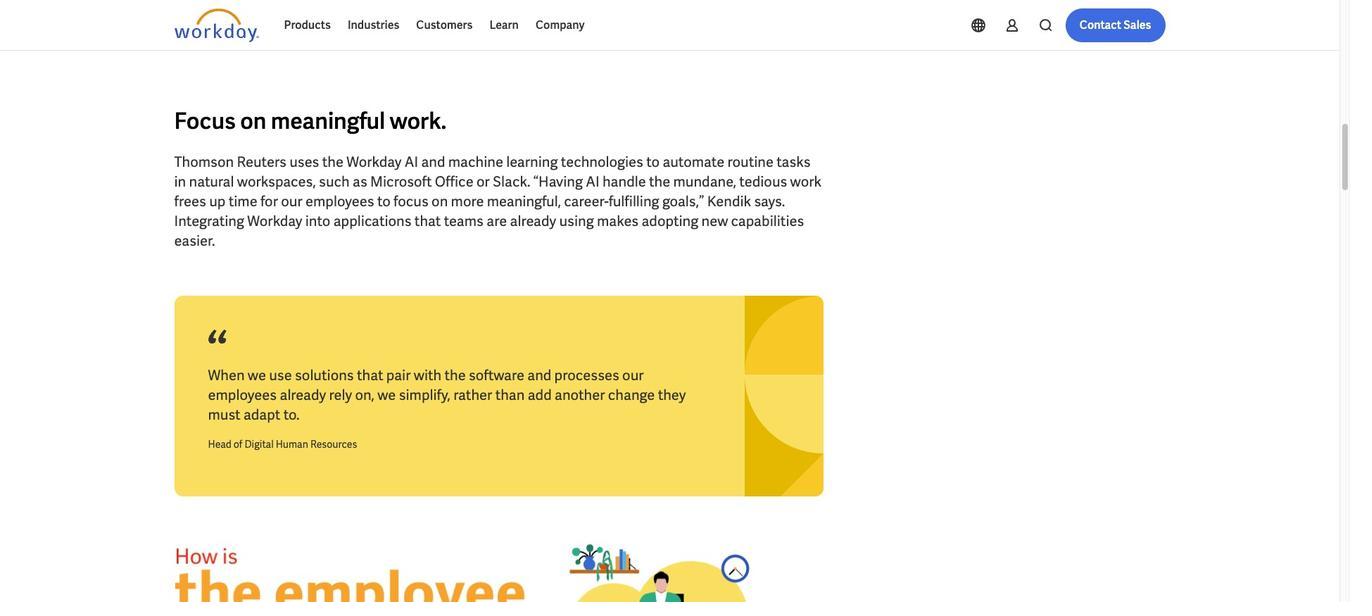 Task type: vqa. For each thing, say whether or not it's contained in the screenshot.
our
yes



Task type: describe. For each thing, give the bounding box(es) containing it.
tedious
[[740, 172, 788, 191]]

processes
[[555, 366, 620, 384]]

than
[[496, 386, 525, 404]]

and inside thomson reuters uses the workday ai and machine learning technologies to automate routine tasks in natural workspaces, such as microsoft office or slack. "having ai handle the mundane, tedious work frees up time for our employees to focus on more meaningful, career-fulfilling goals," kendik says. integrating workday into applications that teams are already using makes adopting new capabilities easier.
[[421, 153, 445, 171]]

human
[[276, 438, 308, 451]]

customers button
[[408, 8, 481, 42]]

0 horizontal spatial ai
[[405, 153, 418, 171]]

already inside when we use solutions that pair with the software and processes our employees already rely on, we simplify, rather than add another change they must adapt to.
[[280, 386, 326, 404]]

are
[[487, 212, 507, 230]]

with
[[414, 366, 442, 384]]

adopting
[[642, 212, 699, 230]]

perform
[[429, 12, 480, 30]]

go to the homepage image
[[174, 8, 259, 42]]

handle
[[603, 172, 646, 191]]

part
[[192, 32, 218, 50]]

work.
[[390, 106, 447, 136]]

meaningful
[[271, 106, 385, 136]]

routine
[[728, 153, 774, 171]]

focus on meaningful work.
[[174, 106, 447, 136]]

tasks inside thomson reuters uses the workday ai and machine learning technologies to automate routine tasks in natural workspaces, such as microsoft office or slack. "having ai handle the mundane, tedious work frees up time for our employees to focus on more meaningful, career-fulfilling goals," kendik says. integrating workday into applications that teams are already using makes adopting new capabilities easier.
[[777, 153, 811, 171]]

as inside thomson reuters uses the workday ai and machine learning technologies to automate routine tasks in natural workspaces, such as microsoft office or slack. "having ai handle the mundane, tedious work frees up time for our employees to focus on more meaningful, career-fulfilling goals," kendik says. integrating workday into applications that teams are already using makes adopting new capabilities easier.
[[353, 172, 367, 191]]

up
[[209, 192, 226, 211]]

"having
[[534, 172, 583, 191]]

2 horizontal spatial to
[[647, 153, 660, 171]]

employees inside when we use solutions that pair with the software and processes our employees already rely on, we simplify, rather than add another change they must adapt to.
[[208, 386, 277, 404]]

thomson
[[174, 153, 234, 171]]

tasks inside kendik explains that employees want to perform fewer mundane tasks and focus on bigger priorities as part of a simplified and seamless digital work experience.
[[585, 12, 619, 30]]

must
[[208, 406, 241, 424]]

says.
[[755, 192, 786, 211]]

'' image
[[174, 530, 824, 602]]

kendik inside thomson reuters uses the workday ai and machine learning technologies to automate routine tasks in natural workspaces, such as microsoft office or slack. "having ai handle the mundane, tedious work frees up time for our employees to focus on more meaningful, career-fulfilling goals," kendik says. integrating workday into applications that teams are already using makes adopting new capabilities easier.
[[708, 192, 752, 211]]

such
[[319, 172, 350, 191]]

in
[[174, 172, 186, 191]]

0 vertical spatial workday
[[347, 153, 402, 171]]

0 horizontal spatial workday
[[247, 212, 302, 230]]

new
[[702, 212, 728, 230]]

teams
[[444, 212, 484, 230]]

frees
[[174, 192, 206, 211]]

our inside when we use solutions that pair with the software and processes our employees already rely on, we simplify, rather than add another change they must adapt to.
[[623, 366, 644, 384]]

focus inside kendik explains that employees want to perform fewer mundane tasks and focus on bigger priorities as part of a simplified and seamless digital work experience.
[[649, 12, 684, 30]]

explains
[[221, 12, 274, 30]]

when
[[208, 366, 245, 384]]

digital
[[402, 32, 442, 50]]

seamless
[[340, 32, 399, 50]]

want
[[378, 12, 410, 30]]

reuters
[[237, 153, 287, 171]]

fewer
[[483, 12, 519, 30]]

meaningful,
[[487, 192, 561, 211]]

easier.
[[174, 232, 215, 250]]

a
[[237, 32, 245, 50]]

customers
[[416, 18, 473, 32]]

digital
[[245, 438, 274, 451]]

head
[[208, 438, 232, 451]]

contact
[[1080, 18, 1122, 32]]

on inside kendik explains that employees want to perform fewer mundane tasks and focus on bigger priorities as part of a simplified and seamless digital work experience.
[[687, 12, 703, 30]]

0 vertical spatial we
[[248, 366, 266, 384]]

resources
[[311, 438, 357, 451]]

that inside kendik explains that employees want to perform fewer mundane tasks and focus on bigger priorities as part of a simplified and seamless digital work experience.
[[277, 12, 303, 30]]

rather
[[454, 386, 493, 404]]

the inside when we use solutions that pair with the software and processes our employees already rely on, we simplify, rather than add another change they must adapt to.
[[445, 366, 466, 384]]

solutions
[[295, 366, 354, 384]]

mundane,
[[674, 172, 737, 191]]

workspaces,
[[237, 172, 316, 191]]

products button
[[276, 8, 339, 42]]

kendik explains that employees want to perform fewer mundane tasks and focus on bigger priorities as part of a simplified and seamless digital work experience.
[[174, 12, 807, 50]]

company
[[536, 18, 585, 32]]

0 horizontal spatial the
[[322, 153, 344, 171]]

rely
[[329, 386, 352, 404]]

slack.
[[493, 172, 531, 191]]

uses
[[290, 153, 319, 171]]

goals,"
[[663, 192, 705, 211]]

contact sales link
[[1066, 8, 1166, 42]]

our inside thomson reuters uses the workday ai and machine learning technologies to automate routine tasks in natural workspaces, such as microsoft office or slack. "having ai handle the mundane, tedious work frees up time for our employees to focus on more meaningful, career-fulfilling goals," kendik says. integrating workday into applications that teams are already using makes adopting new capabilities easier.
[[281, 192, 303, 211]]

career-
[[564, 192, 609, 211]]

learning
[[506, 153, 558, 171]]

time
[[229, 192, 258, 211]]

that inside thomson reuters uses the workday ai and machine learning technologies to automate routine tasks in natural workspaces, such as microsoft office or slack. "having ai handle the mundane, tedious work frees up time for our employees to focus on more meaningful, career-fulfilling goals," kendik says. integrating workday into applications that teams are already using makes adopting new capabilities easier.
[[415, 212, 441, 230]]

priorities
[[749, 12, 807, 30]]

industries button
[[339, 8, 408, 42]]

1 vertical spatial of
[[234, 438, 243, 451]]

kendik inside kendik explains that employees want to perform fewer mundane tasks and focus on bigger priorities as part of a simplified and seamless digital work experience.
[[174, 12, 218, 30]]

for
[[261, 192, 278, 211]]



Task type: locate. For each thing, give the bounding box(es) containing it.
1 horizontal spatial we
[[378, 386, 396, 404]]

head of digital human resources
[[208, 438, 357, 451]]

applications
[[334, 212, 412, 230]]

into
[[305, 212, 331, 230]]

on left bigger
[[687, 12, 703, 30]]

2 horizontal spatial on
[[687, 12, 703, 30]]

the up 'such'
[[322, 153, 344, 171]]

and
[[622, 12, 646, 30], [313, 32, 337, 50], [421, 153, 445, 171], [528, 366, 552, 384]]

our right for
[[281, 192, 303, 211]]

we right "on,"
[[378, 386, 396, 404]]

on
[[687, 12, 703, 30], [240, 106, 267, 136], [432, 192, 448, 211]]

work down "perform"
[[445, 32, 476, 50]]

focus left bigger
[[649, 12, 684, 30]]

0 vertical spatial already
[[510, 212, 557, 230]]

automate
[[663, 153, 725, 171]]

0 vertical spatial focus
[[649, 12, 684, 30]]

employees up seamless
[[306, 12, 375, 30]]

on down office
[[432, 192, 448, 211]]

1 vertical spatial as
[[353, 172, 367, 191]]

1 horizontal spatial already
[[510, 212, 557, 230]]

to.
[[284, 406, 300, 424]]

0 vertical spatial the
[[322, 153, 344, 171]]

work
[[445, 32, 476, 50], [791, 172, 822, 191]]

1 vertical spatial kendik
[[708, 192, 752, 211]]

1 vertical spatial tasks
[[777, 153, 811, 171]]

already
[[510, 212, 557, 230], [280, 386, 326, 404]]

1 vertical spatial that
[[415, 212, 441, 230]]

employees down 'such'
[[306, 192, 374, 211]]

1 horizontal spatial work
[[791, 172, 822, 191]]

our
[[281, 192, 303, 211], [623, 366, 644, 384]]

1 vertical spatial workday
[[247, 212, 302, 230]]

of left a
[[221, 32, 234, 50]]

1 vertical spatial we
[[378, 386, 396, 404]]

1 vertical spatial work
[[791, 172, 822, 191]]

2 vertical spatial the
[[445, 366, 466, 384]]

0 vertical spatial kendik
[[174, 12, 218, 30]]

that up simplified
[[277, 12, 303, 30]]

integrating
[[174, 212, 244, 230]]

to left automate
[[647, 153, 660, 171]]

to inside kendik explains that employees want to perform fewer mundane tasks and focus on bigger priorities as part of a simplified and seamless digital work experience.
[[413, 12, 426, 30]]

simplify,
[[399, 386, 451, 404]]

experience.
[[479, 32, 552, 50]]

0 vertical spatial to
[[413, 12, 426, 30]]

pair
[[387, 366, 411, 384]]

capabilities
[[731, 212, 805, 230]]

1 vertical spatial to
[[647, 153, 660, 171]]

1 horizontal spatial kendik
[[708, 192, 752, 211]]

as left the part
[[174, 32, 189, 50]]

office
[[435, 172, 474, 191]]

1 vertical spatial the
[[649, 172, 671, 191]]

1 vertical spatial on
[[240, 106, 267, 136]]

on up reuters
[[240, 106, 267, 136]]

1 horizontal spatial to
[[413, 12, 426, 30]]

more
[[451, 192, 484, 211]]

kendik
[[174, 12, 218, 30], [708, 192, 752, 211]]

already inside thomson reuters uses the workday ai and machine learning technologies to automate routine tasks in natural workspaces, such as microsoft office or slack. "having ai handle the mundane, tedious work frees up time for our employees to focus on more meaningful, career-fulfilling goals," kendik says. integrating workday into applications that teams are already using makes adopting new capabilities easier.
[[510, 212, 557, 230]]

1 horizontal spatial on
[[432, 192, 448, 211]]

2 horizontal spatial the
[[649, 172, 671, 191]]

sales
[[1124, 18, 1152, 32]]

2 vertical spatial on
[[432, 192, 448, 211]]

0 horizontal spatial focus
[[394, 192, 429, 211]]

as inside kendik explains that employees want to perform fewer mundane tasks and focus on bigger priorities as part of a simplified and seamless digital work experience.
[[174, 32, 189, 50]]

employees inside kendik explains that employees want to perform fewer mundane tasks and focus on bigger priorities as part of a simplified and seamless digital work experience.
[[306, 12, 375, 30]]

that inside when we use solutions that pair with the software and processes our employees already rely on, we simplify, rather than add another change they must adapt to.
[[357, 366, 383, 384]]

ai
[[405, 153, 418, 171], [586, 172, 600, 191]]

0 horizontal spatial our
[[281, 192, 303, 211]]

on inside thomson reuters uses the workday ai and machine learning technologies to automate routine tasks in natural workspaces, such as microsoft office or slack. "having ai handle the mundane, tedious work frees up time for our employees to focus on more meaningful, career-fulfilling goals," kendik says. integrating workday into applications that teams are already using makes adopting new capabilities easier.
[[432, 192, 448, 211]]

our up change
[[623, 366, 644, 384]]

workday up microsoft at left top
[[347, 153, 402, 171]]

tasks up tedious
[[777, 153, 811, 171]]

to up applications
[[377, 192, 391, 211]]

0 vertical spatial employees
[[306, 12, 375, 30]]

already up to.
[[280, 386, 326, 404]]

to up digital
[[413, 12, 426, 30]]

2 horizontal spatial that
[[415, 212, 441, 230]]

employees inside thomson reuters uses the workday ai and machine learning technologies to automate routine tasks in natural workspaces, such as microsoft office or slack. "having ai handle the mundane, tedious work frees up time for our employees to focus on more meaningful, career-fulfilling goals," kendik says. integrating workday into applications that teams are already using makes adopting new capabilities easier.
[[306, 192, 374, 211]]

we
[[248, 366, 266, 384], [378, 386, 396, 404]]

we left use
[[248, 366, 266, 384]]

focus
[[174, 106, 236, 136]]

software
[[469, 366, 525, 384]]

using
[[560, 212, 594, 230]]

work inside kendik explains that employees want to perform fewer mundane tasks and focus on bigger priorities as part of a simplified and seamless digital work experience.
[[445, 32, 476, 50]]

focus
[[649, 12, 684, 30], [394, 192, 429, 211]]

simplified
[[248, 32, 310, 50]]

machine
[[448, 153, 503, 171]]

kendik up the part
[[174, 12, 218, 30]]

ai up microsoft at left top
[[405, 153, 418, 171]]

the up rather
[[445, 366, 466, 384]]

use
[[269, 366, 292, 384]]

0 horizontal spatial on
[[240, 106, 267, 136]]

learn button
[[481, 8, 527, 42]]

1 horizontal spatial focus
[[649, 12, 684, 30]]

0 horizontal spatial kendik
[[174, 12, 218, 30]]

or
[[477, 172, 490, 191]]

add
[[528, 386, 552, 404]]

0 vertical spatial work
[[445, 32, 476, 50]]

workday
[[347, 153, 402, 171], [247, 212, 302, 230]]

0 horizontal spatial to
[[377, 192, 391, 211]]

to
[[413, 12, 426, 30], [647, 153, 660, 171], [377, 192, 391, 211]]

fulfilling
[[609, 192, 660, 211]]

0 vertical spatial of
[[221, 32, 234, 50]]

1 vertical spatial already
[[280, 386, 326, 404]]

work right tedious
[[791, 172, 822, 191]]

as right 'such'
[[353, 172, 367, 191]]

0 horizontal spatial that
[[277, 12, 303, 30]]

kendik up new
[[708, 192, 752, 211]]

focus inside thomson reuters uses the workday ai and machine learning technologies to automate routine tasks in natural workspaces, such as microsoft office or slack. "having ai handle the mundane, tedious work frees up time for our employees to focus on more meaningful, career-fulfilling goals," kendik says. integrating workday into applications that teams are already using makes adopting new capabilities easier.
[[394, 192, 429, 211]]

2 vertical spatial that
[[357, 366, 383, 384]]

0 vertical spatial that
[[277, 12, 303, 30]]

1 horizontal spatial ai
[[586, 172, 600, 191]]

0 horizontal spatial we
[[248, 366, 266, 384]]

products
[[284, 18, 331, 32]]

0 horizontal spatial as
[[174, 32, 189, 50]]

of right head at the bottom
[[234, 438, 243, 451]]

0 horizontal spatial already
[[280, 386, 326, 404]]

work inside thomson reuters uses the workday ai and machine learning technologies to automate routine tasks in natural workspaces, such as microsoft office or slack. "having ai handle the mundane, tedious work frees up time for our employees to focus on more meaningful, career-fulfilling goals," kendik says. integrating workday into applications that teams are already using makes adopting new capabilities easier.
[[791, 172, 822, 191]]

that left the teams
[[415, 212, 441, 230]]

of inside kendik explains that employees want to perform fewer mundane tasks and focus on bigger priorities as part of a simplified and seamless digital work experience.
[[221, 32, 234, 50]]

tasks
[[585, 12, 619, 30], [777, 153, 811, 171]]

1 vertical spatial ai
[[586, 172, 600, 191]]

the up goals,"
[[649, 172, 671, 191]]

0 vertical spatial on
[[687, 12, 703, 30]]

0 vertical spatial as
[[174, 32, 189, 50]]

2 vertical spatial to
[[377, 192, 391, 211]]

and inside when we use solutions that pair with the software and processes our employees already rely on, we simplify, rather than add another change they must adapt to.
[[528, 366, 552, 384]]

when we use solutions that pair with the software and processes our employees already rely on, we simplify, rather than add another change they must adapt to.
[[208, 366, 686, 424]]

focus down microsoft at left top
[[394, 192, 429, 211]]

workday down for
[[247, 212, 302, 230]]

the
[[322, 153, 344, 171], [649, 172, 671, 191], [445, 366, 466, 384]]

mundane
[[522, 12, 582, 30]]

change
[[608, 386, 655, 404]]

microsoft
[[371, 172, 432, 191]]

1 vertical spatial our
[[623, 366, 644, 384]]

thomson reuters uses the workday ai and machine learning technologies to automate routine tasks in natural workspaces, such as microsoft office or slack. "having ai handle the mundane, tedious work frees up time for our employees to focus on more meaningful, career-fulfilling goals," kendik says. integrating workday into applications that teams are already using makes adopting new capabilities easier.
[[174, 153, 822, 250]]

1 horizontal spatial tasks
[[777, 153, 811, 171]]

tasks right company in the top of the page
[[585, 12, 619, 30]]

on,
[[355, 386, 375, 404]]

ai up career-
[[586, 172, 600, 191]]

0 vertical spatial tasks
[[585, 12, 619, 30]]

natural
[[189, 172, 234, 191]]

0 horizontal spatial tasks
[[585, 12, 619, 30]]

bigger
[[706, 12, 746, 30]]

learn
[[490, 18, 519, 32]]

0 vertical spatial ai
[[405, 153, 418, 171]]

contact sales
[[1080, 18, 1152, 32]]

1 vertical spatial focus
[[394, 192, 429, 211]]

of
[[221, 32, 234, 50], [234, 438, 243, 451]]

1 horizontal spatial our
[[623, 366, 644, 384]]

1 horizontal spatial that
[[357, 366, 383, 384]]

0 horizontal spatial work
[[445, 32, 476, 50]]

0 vertical spatial our
[[281, 192, 303, 211]]

1 horizontal spatial as
[[353, 172, 367, 191]]

employees down when
[[208, 386, 277, 404]]

they
[[658, 386, 686, 404]]

that up "on,"
[[357, 366, 383, 384]]

1 horizontal spatial the
[[445, 366, 466, 384]]

1 horizontal spatial workday
[[347, 153, 402, 171]]

2 vertical spatial employees
[[208, 386, 277, 404]]

makes
[[597, 212, 639, 230]]

already down meaningful,
[[510, 212, 557, 230]]

industries
[[348, 18, 400, 32]]

another
[[555, 386, 605, 404]]

company button
[[527, 8, 593, 42]]

1 vertical spatial employees
[[306, 192, 374, 211]]

adapt
[[244, 406, 281, 424]]

technologies
[[561, 153, 644, 171]]



